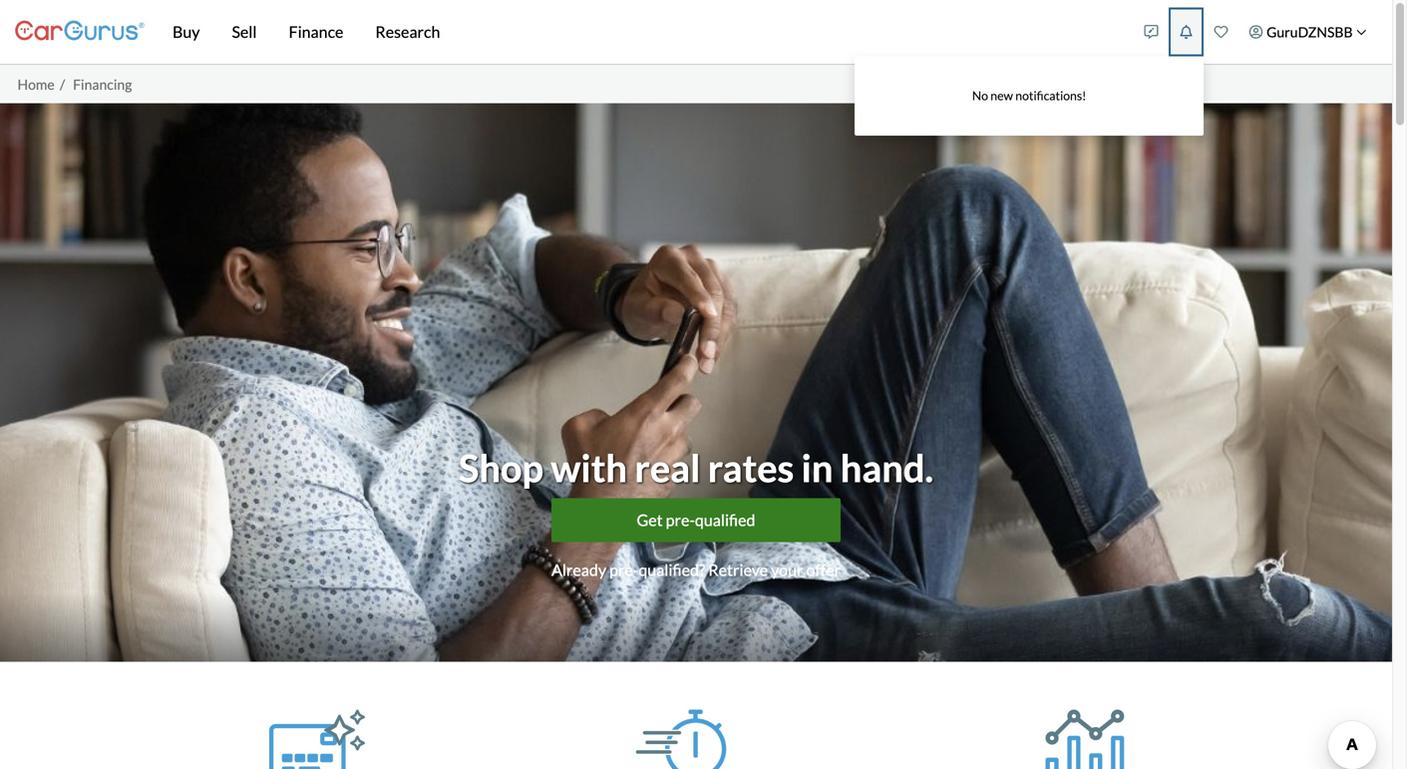 Task type: describe. For each thing, give the bounding box(es) containing it.
real
[[635, 445, 701, 490]]

saved cars image
[[1215, 25, 1229, 39]]

research
[[376, 22, 440, 41]]

sell button
[[216, 0, 273, 64]]

get pre-qualified button
[[552, 498, 841, 542]]

gurudznsbb
[[1267, 23, 1353, 40]]

financing
[[73, 76, 132, 93]]

retrieve
[[709, 560, 768, 580]]

finance
[[289, 22, 344, 41]]

buy button
[[157, 0, 216, 64]]

home
[[17, 76, 55, 93]]

no new notifications! menu item
[[855, 7, 1204, 136]]

already pre-qualified? retrieve your offer
[[552, 560, 841, 580]]

already
[[552, 560, 607, 580]]

add a car review image
[[1145, 25, 1159, 39]]

shop with real rates in hand.
[[459, 445, 934, 490]]

shop
[[459, 445, 544, 490]]

qualified
[[695, 510, 756, 530]]

cargurus logo homepage link link
[[15, 3, 145, 60]]

open notifications image
[[1180, 25, 1194, 39]]

pre- for qualified?
[[610, 560, 639, 580]]

in
[[802, 445, 833, 490]]

user icon image
[[1250, 25, 1264, 39]]



Task type: vqa. For each thing, say whether or not it's contained in the screenshot.
$13,633
no



Task type: locate. For each thing, give the bounding box(es) containing it.
gurudznsbb menu
[[855, 4, 1378, 136]]

hand.
[[841, 445, 934, 490]]

research button
[[360, 0, 456, 64]]

pre- right get
[[666, 510, 695, 530]]

qualified?
[[639, 560, 706, 580]]

1 vertical spatial pre-
[[610, 560, 639, 580]]

home link
[[17, 76, 55, 93]]

new
[[991, 88, 1013, 103]]

offer
[[807, 560, 841, 580]]

buy
[[173, 22, 200, 41]]

pre- inside button
[[666, 510, 695, 530]]

rates
[[708, 445, 794, 490]]

your
[[771, 560, 803, 580]]

get pre-qualified
[[637, 510, 756, 530]]

1 horizontal spatial pre-
[[666, 510, 695, 530]]

/
[[60, 76, 65, 93]]

pre-
[[666, 510, 695, 530], [610, 560, 639, 580]]

pre- right already
[[610, 560, 639, 580]]

0 vertical spatial pre-
[[666, 510, 695, 530]]

finance button
[[273, 0, 360, 64]]

gurudznsbb button
[[1239, 4, 1378, 60]]

shop with real rates in hand image
[[0, 103, 1393, 662]]

menu bar containing buy
[[145, 0, 1134, 64]]

pre- for qualified
[[666, 510, 695, 530]]

with
[[551, 445, 627, 490]]

0 horizontal spatial pre-
[[610, 560, 639, 580]]

cargurus logo homepage link image
[[15, 3, 145, 60]]

get
[[637, 510, 663, 530]]

notifications!
[[1016, 88, 1087, 103]]

menu bar
[[145, 0, 1134, 64]]

sell
[[232, 22, 257, 41]]

home / financing
[[17, 76, 132, 93]]

chevron down image
[[1357, 27, 1367, 37]]

already pre-qualified? retrieve your offer link
[[552, 558, 841, 582]]

no new notifications!
[[972, 88, 1087, 103]]

no
[[972, 88, 989, 103]]



